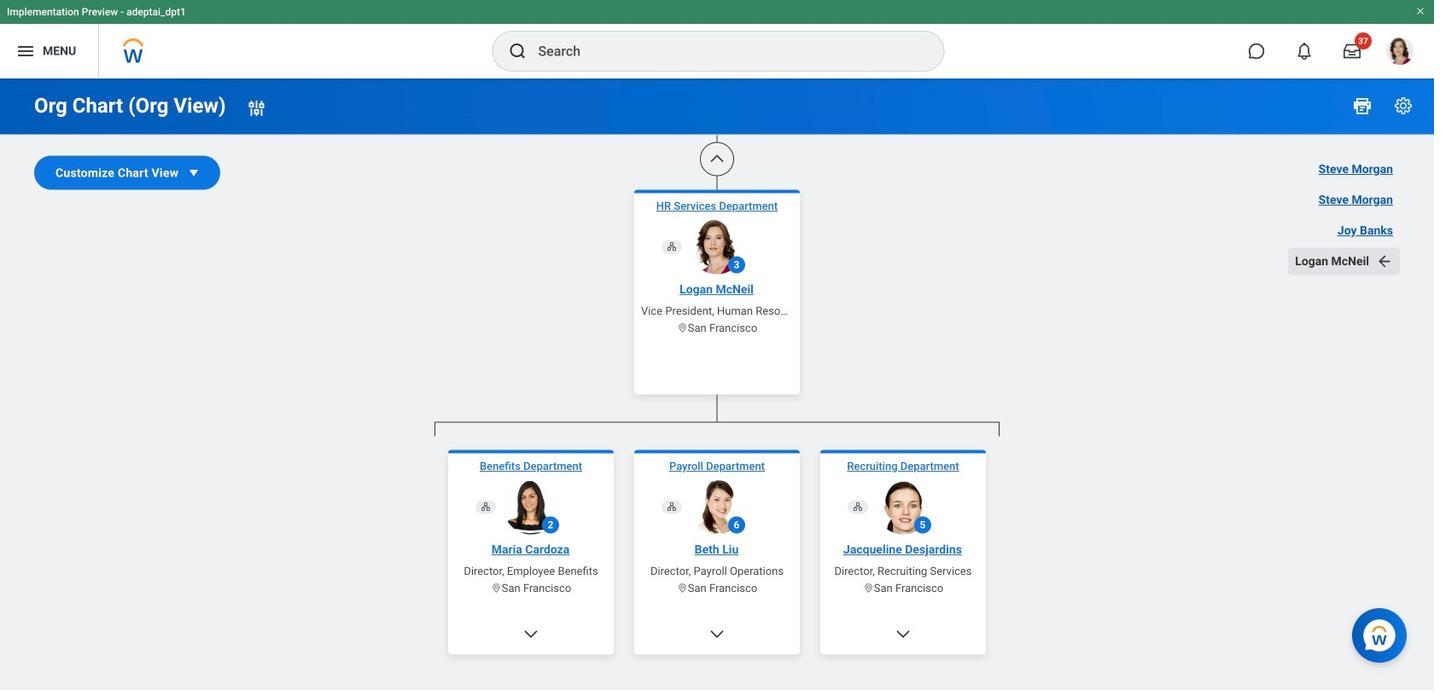 Task type: locate. For each thing, give the bounding box(es) containing it.
0 horizontal spatial chevron down image
[[523, 626, 540, 643]]

view team image
[[481, 502, 491, 512], [667, 502, 677, 512]]

main content
[[0, 0, 1435, 691]]

profile logan mcneil image
[[1387, 38, 1414, 68]]

caret down image
[[186, 164, 203, 181]]

search image
[[508, 41, 528, 61]]

1 view team image from the left
[[481, 502, 491, 512]]

0 horizontal spatial location image
[[491, 583, 502, 594]]

arrow left image
[[1377, 253, 1394, 270]]

location image for 1st chevron down image from the right
[[677, 583, 688, 594]]

1 location image from the left
[[491, 583, 502, 594]]

location image
[[491, 583, 502, 594], [677, 583, 688, 594]]

chevron down image
[[523, 626, 540, 643], [709, 626, 726, 643]]

select org chart metrics image
[[1394, 96, 1414, 116]]

2 view team image from the left
[[667, 502, 677, 512]]

1 horizontal spatial chevron down image
[[709, 626, 726, 643]]

2 location image from the left
[[677, 583, 688, 594]]

1 chevron down image from the left
[[523, 626, 540, 643]]

change selection image
[[246, 98, 267, 118]]

location image
[[863, 583, 874, 594]]

Search Workday  search field
[[538, 32, 909, 70]]

1 horizontal spatial view team image
[[667, 502, 677, 512]]

banner
[[0, 0, 1435, 79]]

0 horizontal spatial view team image
[[481, 502, 491, 512]]

1 horizontal spatial location image
[[677, 583, 688, 594]]

print org chart image
[[1353, 96, 1373, 116]]

view team image
[[853, 502, 863, 512]]



Task type: vqa. For each thing, say whether or not it's contained in the screenshot.
Search Workday search field
yes



Task type: describe. For each thing, give the bounding box(es) containing it.
chevron down image
[[895, 626, 912, 643]]

chevron up image
[[709, 151, 726, 168]]

inbox large image
[[1344, 43, 1361, 60]]

location image for first chevron down image from left
[[491, 583, 502, 594]]

notifications large image
[[1296, 43, 1313, 60]]

close environment banner image
[[1416, 6, 1426, 16]]

2 chevron down image from the left
[[709, 626, 726, 643]]

view team image for first chevron down image from left
[[481, 502, 491, 512]]

justify image
[[15, 41, 36, 61]]

view team image for 1st chevron down image from the right
[[667, 502, 677, 512]]

hr services department, logan mcneil, 3 direct reports element
[[435, 437, 1000, 691]]



